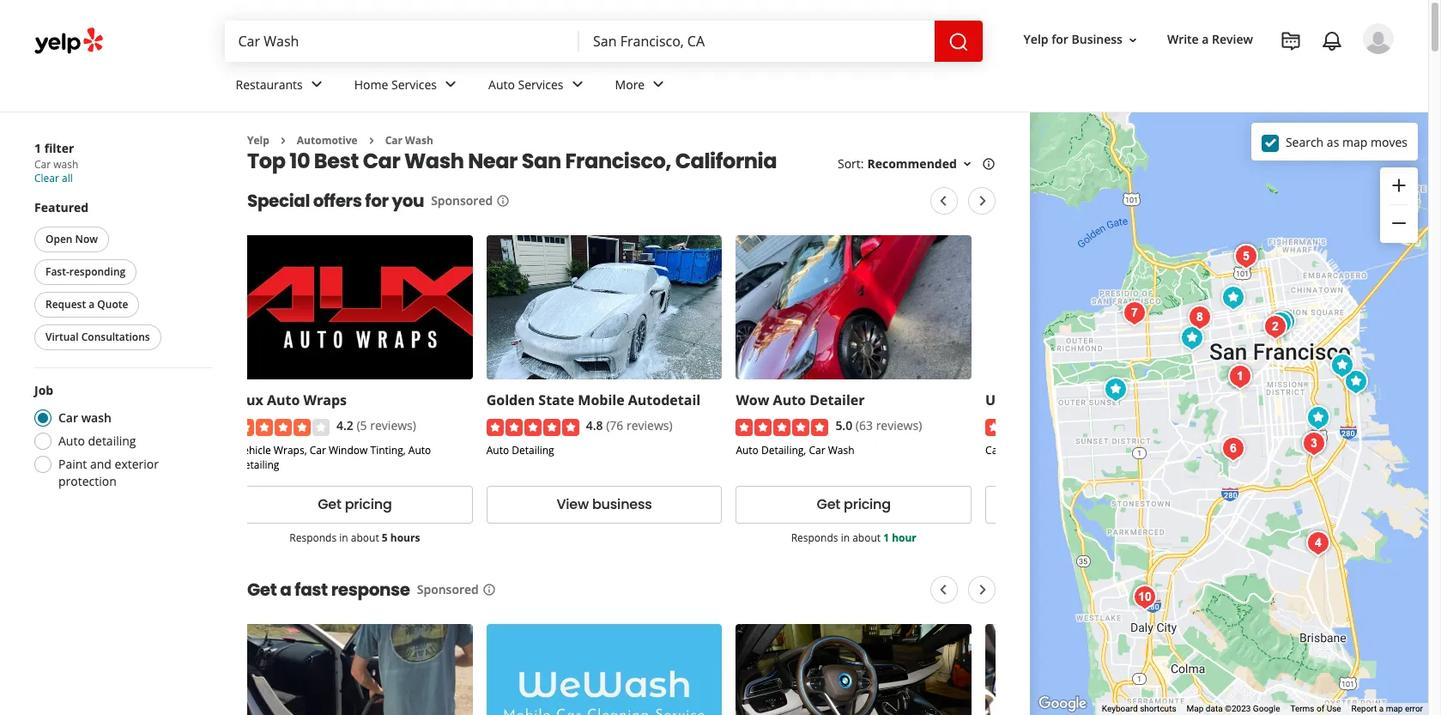 Task type: vqa. For each thing, say whether or not it's contained in the screenshot.
4.2 star rating image
yes



Task type: locate. For each thing, give the bounding box(es) containing it.
0 horizontal spatial for
[[365, 189, 389, 213]]

pricing
[[345, 495, 392, 514], [844, 495, 891, 514]]

1 horizontal spatial services
[[518, 76, 564, 92]]

0 horizontal spatial none field
[[238, 32, 566, 51]]

we wash image
[[1229, 239, 1263, 274], [1229, 239, 1263, 274]]

1 vertical spatial next image
[[973, 579, 993, 600]]

bio car care image
[[1258, 310, 1293, 344]]

view
[[557, 495, 589, 514]]

a left quote
[[89, 297, 95, 312]]

0 vertical spatial sponsored
[[431, 193, 493, 209]]

auto right tinting,
[[408, 443, 431, 457]]

home
[[354, 76, 388, 92]]

1 horizontal spatial 1
[[883, 530, 889, 545]]

get pricing up responds in about 5 hours
[[318, 495, 392, 514]]

0 horizontal spatial 1
[[34, 140, 41, 156]]

autobody detail specialist - ads mobile image
[[1339, 365, 1373, 399]]

24 chevron down v2 image for restaurants
[[306, 74, 327, 95]]

0 vertical spatial 1
[[34, 140, 41, 156]]

24 chevron down v2 image right auto services
[[567, 74, 588, 95]]

1 horizontal spatial in
[[841, 530, 850, 545]]

0 vertical spatial map
[[1342, 133, 1368, 150]]

0 horizontal spatial reviews)
[[370, 418, 416, 434]]

24 chevron down v2 image for auto services
[[567, 74, 588, 95]]

wash down filter
[[53, 157, 78, 172]]

a for get
[[280, 578, 291, 602]]

write a review link
[[1160, 24, 1260, 55]]

sponsored down hours
[[417, 581, 479, 597]]

1 vertical spatial yelp
[[247, 133, 269, 148]]

get pricing up responds in about 1 hour
[[817, 495, 891, 514]]

a inside button
[[89, 297, 95, 312]]

request a quote
[[45, 297, 128, 312]]

detailer
[[810, 391, 865, 410]]

wash up auto detailing at the bottom of the page
[[81, 409, 112, 426]]

shortcuts
[[1140, 704, 1176, 713]]

1
[[34, 140, 41, 156], [883, 530, 889, 545]]

auto detailing, car wash
[[736, 443, 855, 457]]

2 none field from the left
[[593, 32, 921, 51]]

2 24 chevron down v2 image from the left
[[648, 74, 669, 95]]

1 left hour
[[883, 530, 889, 545]]

1 reviews) from the left
[[370, 418, 416, 434]]

reviews) for mobile
[[627, 418, 673, 434]]

24 chevron down v2 image right the more
[[648, 74, 669, 95]]

2 previous image from the top
[[933, 579, 954, 600]]

1 horizontal spatial about
[[853, 530, 881, 545]]

paint and exterior protection
[[58, 456, 159, 489]]

car down filter
[[34, 157, 51, 172]]

16 chevron down v2 image right recommended
[[960, 157, 974, 171]]

1 get pricing button from the left
[[237, 486, 473, 523]]

about left hour
[[853, 530, 881, 545]]

2 services from the left
[[518, 76, 564, 92]]

2 horizontal spatial get
[[817, 495, 840, 514]]

request a quote button
[[34, 292, 139, 318]]

for left the you
[[365, 189, 389, 213]]

services
[[391, 76, 437, 92], [518, 76, 564, 92]]

home services link
[[341, 62, 475, 112]]

for
[[1052, 31, 1069, 48], [365, 189, 389, 213]]

get pricing button for wow auto detailer
[[736, 486, 972, 523]]

1 horizontal spatial get pricing
[[817, 495, 891, 514]]

home services
[[354, 76, 437, 92]]

1 5 star rating image from the left
[[736, 419, 829, 436]]

detailing down 4.2 star rating image
[[237, 457, 279, 472]]

1 horizontal spatial pricing
[[844, 495, 891, 514]]

1 horizontal spatial map
[[1386, 704, 1403, 713]]

1 vertical spatial previous image
[[933, 579, 954, 600]]

business
[[592, 495, 652, 514]]

in
[[339, 530, 348, 545], [841, 530, 850, 545]]

5 star rating image
[[736, 419, 829, 436], [985, 419, 1078, 436]]

mobile
[[578, 391, 625, 410]]

24 chevron down v2 image inside restaurants link
[[306, 74, 327, 95]]

0 vertical spatial 16 info v2 image
[[982, 157, 996, 171]]

car left the wash, on the right bottom of the page
[[985, 443, 1002, 457]]

responding
[[69, 264, 126, 279]]

map
[[1342, 133, 1368, 150], [1386, 704, 1403, 713]]

0 vertical spatial for
[[1052, 31, 1069, 48]]

a for write
[[1202, 31, 1209, 48]]

previous image
[[933, 191, 954, 212], [933, 579, 954, 600]]

a left fast
[[280, 578, 291, 602]]

reviews) right (63
[[876, 418, 922, 434]]

1 none field from the left
[[238, 32, 566, 51]]

report
[[1352, 704, 1377, 713]]

get a fast response
[[247, 578, 410, 602]]

2 in from the left
[[841, 530, 850, 545]]

24 chevron down v2 image right restaurants
[[306, 74, 327, 95]]

about for wraps
[[351, 530, 379, 545]]

aux auto wraps
[[237, 391, 347, 410]]

1 in from the left
[[339, 530, 348, 545]]

castro car wash image
[[1223, 360, 1257, 394]]

group
[[1380, 167, 1418, 243]]

wash
[[53, 157, 78, 172], [81, 409, 112, 426]]

pricing up responds in about 1 hour
[[844, 495, 891, 514]]

0 horizontal spatial 24 chevron down v2 image
[[306, 74, 327, 95]]

next image for get a fast response
[[973, 579, 993, 600]]

sponsored down near
[[431, 193, 493, 209]]

in left 5
[[339, 530, 348, 545]]

aux
[[237, 391, 263, 410]]

option group containing job
[[29, 382, 213, 490]]

map left the error
[[1386, 704, 1403, 713]]

about for detailer
[[853, 530, 881, 545]]

fast
[[295, 578, 328, 602]]

1 horizontal spatial none field
[[593, 32, 921, 51]]

job
[[34, 382, 53, 398]]

24 chevron down v2 image for more
[[648, 74, 669, 95]]

next image
[[973, 191, 993, 212], [973, 579, 993, 600]]

get left fast
[[247, 578, 277, 602]]

2 next image from the top
[[973, 579, 993, 600]]

3 reviews) from the left
[[876, 418, 922, 434]]

0 vertical spatial next image
[[973, 191, 993, 212]]

1 get pricing from the left
[[318, 495, 392, 514]]

wash down 5.0 at the right of page
[[828, 443, 855, 457]]

5 star rating image up detailing,
[[736, 419, 829, 436]]

16 chevron down v2 image inside the recommended dropdown button
[[960, 157, 974, 171]]

1 horizontal spatial responds
[[791, 530, 838, 545]]

auto down the 4.8 star rating image
[[486, 443, 509, 457]]

1 horizontal spatial 24 chevron down v2 image
[[648, 74, 669, 95]]

24 chevron down v2 image inside auto services link
[[567, 74, 588, 95]]

yelp left business
[[1024, 31, 1049, 48]]

0 horizontal spatial pricing
[[345, 495, 392, 514]]

pricing up responds in about 5 hours
[[345, 495, 392, 514]]

about left 5
[[351, 530, 379, 545]]

16 chevron down v2 image inside yelp for business button
[[1126, 33, 1140, 47]]

0 vertical spatial yelp
[[1024, 31, 1049, 48]]

get pricing button up responds in about 1 hour
[[736, 486, 972, 523]]

detailing
[[512, 443, 554, 457], [1062, 443, 1104, 457], [237, 457, 279, 472]]

taz auto detailing image
[[1267, 305, 1301, 339]]

5 star rating image up the wash, on the right bottom of the page
[[985, 419, 1078, 436]]

mr ecowash image
[[1301, 526, 1336, 561]]

shine-n-seal express car wash image
[[1297, 427, 1331, 461], [1297, 427, 1331, 461]]

1 left filter
[[34, 140, 41, 156]]

1 pricing from the left
[[345, 495, 392, 514]]

1 horizontal spatial 16 chevron down v2 image
[[1126, 33, 1140, 47]]

auto up "paint"
[[58, 433, 85, 449]]

2 horizontal spatial 16 info v2 image
[[982, 157, 996, 171]]

use
[[1327, 704, 1341, 713]]

get up responds in about 1 hour
[[817, 495, 840, 514]]

detailing inside auto detailing view business
[[512, 443, 554, 457]]

auto detailing view business
[[486, 443, 652, 514]]

none field up business categories 'element'
[[593, 32, 921, 51]]

yelp for yelp for business
[[1024, 31, 1049, 48]]

recommended
[[867, 156, 957, 172]]

automotive link
[[297, 133, 358, 148]]

google image
[[1034, 693, 1091, 715]]

services up san
[[518, 76, 564, 92]]

consultations
[[81, 330, 150, 344]]

map right as
[[1342, 133, 1368, 150]]

golden state mobile autodetail image
[[1175, 321, 1209, 355]]

get pricing
[[318, 495, 392, 514], [817, 495, 891, 514]]

a right write
[[1202, 31, 1209, 48]]

wow auto detailer image
[[1325, 348, 1360, 383]]

castro car wash image
[[1223, 360, 1257, 394]]

option group
[[29, 382, 213, 490]]

for inside button
[[1052, 31, 1069, 48]]

reviews) for detailer
[[876, 418, 922, 434]]

0 horizontal spatial yelp
[[247, 133, 269, 148]]

near
[[468, 147, 518, 175]]

1 24 chevron down v2 image from the left
[[306, 74, 327, 95]]

a for request
[[89, 297, 95, 312]]

open
[[45, 232, 72, 246]]

2 get pricing from the left
[[817, 495, 891, 514]]

auto inside auto services link
[[488, 76, 515, 92]]

1 vertical spatial for
[[365, 189, 389, 213]]

car wash, auto detailing
[[985, 443, 1104, 457]]

0 horizontal spatial get pricing
[[318, 495, 392, 514]]

2 get pricing button from the left
[[736, 486, 972, 523]]

qweex: on-demand mobile car wash image
[[1216, 432, 1251, 466]]

paint
[[58, 456, 87, 472]]

2 pricing from the left
[[844, 495, 891, 514]]

wash right 16 chevron right v2 icon
[[405, 133, 433, 148]]

get pricing button up responds in about 5 hours
[[237, 486, 473, 523]]

0 horizontal spatial services
[[391, 76, 437, 92]]

0 horizontal spatial detailing
[[237, 457, 279, 472]]

0 horizontal spatial 24 chevron down v2 image
[[440, 74, 461, 95]]

1 horizontal spatial yelp
[[1024, 31, 1049, 48]]

detailing inside vehicle wraps, car window tinting, auto detailing
[[237, 457, 279, 472]]

unfilthify image
[[1099, 373, 1133, 407]]

0 horizontal spatial in
[[339, 530, 348, 545]]

1 horizontal spatial get pricing button
[[736, 486, 972, 523]]

window
[[329, 443, 368, 457]]

responds in about 5 hours
[[290, 530, 420, 545]]

zoom in image
[[1389, 175, 1409, 195]]

1 about from the left
[[351, 530, 379, 545]]

fast-responding
[[45, 264, 126, 279]]

yelp
[[1024, 31, 1049, 48], [247, 133, 269, 148]]

1 vertical spatial 1
[[883, 530, 889, 545]]

auto inside auto detailing view business
[[486, 443, 509, 457]]

4.2
[[336, 418, 354, 434]]

0 horizontal spatial responds
[[290, 530, 337, 545]]

1 24 chevron down v2 image from the left
[[440, 74, 461, 95]]

None search field
[[224, 21, 986, 62]]

0 horizontal spatial 16 chevron down v2 image
[[960, 157, 974, 171]]

user actions element
[[1010, 21, 1418, 127]]

0 horizontal spatial 5 star rating image
[[736, 419, 829, 436]]

virtual
[[45, 330, 79, 344]]

2 24 chevron down v2 image from the left
[[567, 74, 588, 95]]

auto up near
[[488, 76, 515, 92]]

1 horizontal spatial reviews)
[[627, 418, 673, 434]]

1 horizontal spatial 5 star rating image
[[985, 419, 1078, 436]]

in left hour
[[841, 530, 850, 545]]

reviews) down autodetail
[[627, 418, 673, 434]]

1 horizontal spatial 24 chevron down v2 image
[[567, 74, 588, 95]]

2 about from the left
[[853, 530, 881, 545]]

car wash
[[385, 133, 433, 148]]

0 vertical spatial previous image
[[933, 191, 954, 212]]

24 chevron down v2 image inside more link
[[648, 74, 669, 95]]

golden
[[486, 391, 535, 410]]

restaurants link
[[222, 62, 341, 112]]

2 horizontal spatial reviews)
[[876, 418, 922, 434]]

report a map error link
[[1352, 704, 1423, 713]]

1 vertical spatial 16 chevron down v2 image
[[960, 157, 974, 171]]

previous image for special offers for you
[[933, 191, 954, 212]]

pricing for wow auto detailer
[[844, 495, 891, 514]]

16 info v2 image
[[982, 157, 996, 171], [496, 194, 510, 208], [482, 583, 496, 596]]

get up responds in about 5 hours
[[318, 495, 341, 514]]

1 vertical spatial sponsored
[[417, 581, 479, 597]]

reviews) up tinting,
[[370, 418, 416, 434]]

0 horizontal spatial wash
[[53, 157, 78, 172]]

24 chevron down v2 image
[[440, 74, 461, 95], [567, 74, 588, 95]]

0 vertical spatial wash
[[53, 157, 78, 172]]

restaurants
[[236, 76, 303, 92]]

data
[[1206, 704, 1223, 713]]

detailing
[[88, 433, 136, 449]]

0 horizontal spatial get pricing button
[[237, 486, 473, 523]]

1 horizontal spatial get
[[318, 495, 341, 514]]

1 horizontal spatial detailing
[[512, 443, 554, 457]]

reviews) for wraps
[[370, 418, 416, 434]]

4.2 star rating image
[[237, 419, 330, 436]]

in for aux auto wraps
[[339, 530, 348, 545]]

16 info v2 image for special offers for you
[[496, 194, 510, 208]]

car inside vehicle wraps, car window tinting, auto detailing
[[310, 443, 326, 457]]

detailing right the wash, on the right bottom of the page
[[1062, 443, 1104, 457]]

yelp left 16 chevron right v2 image
[[247, 133, 269, 148]]

1 horizontal spatial 16 info v2 image
[[496, 194, 510, 208]]

1 services from the left
[[391, 76, 437, 92]]

mr ecowash image
[[1301, 526, 1336, 561]]

vehicle
[[237, 443, 271, 457]]

24 chevron down v2 image inside home services link
[[440, 74, 461, 95]]

1 previous image from the top
[[933, 191, 954, 212]]

car right wraps,
[[310, 443, 326, 457]]

responds in about 1 hour
[[791, 530, 917, 545]]

none field up home services
[[238, 32, 566, 51]]

0 horizontal spatial map
[[1342, 133, 1368, 150]]

1 vertical spatial map
[[1386, 704, 1403, 713]]

for left business
[[1052, 31, 1069, 48]]

2 reviews) from the left
[[627, 418, 673, 434]]

francisco,
[[565, 147, 671, 175]]

a right report
[[1379, 704, 1384, 713]]

get pricing for wow auto detailer
[[817, 495, 891, 514]]

search as map moves
[[1286, 133, 1408, 150]]

car inside 1 filter car wash clear all
[[34, 157, 51, 172]]

yelp inside button
[[1024, 31, 1049, 48]]

1 horizontal spatial for
[[1052, 31, 1069, 48]]

responds for wraps
[[290, 530, 337, 545]]

16 chevron down v2 image
[[1126, 33, 1140, 47], [960, 157, 974, 171]]

hour
[[892, 530, 917, 545]]

1 vertical spatial 16 info v2 image
[[496, 194, 510, 208]]

1 next image from the top
[[973, 191, 993, 212]]

detailing down the 4.8 star rating image
[[512, 443, 554, 457]]

unfilthify
[[985, 391, 1051, 410]]

1 vertical spatial wash
[[81, 409, 112, 426]]

services right home
[[391, 76, 437, 92]]

keyboard
[[1102, 704, 1138, 713]]

special offers for you
[[247, 189, 424, 213]]

24 chevron down v2 image
[[306, 74, 327, 95], [648, 74, 669, 95]]

1 responds from the left
[[290, 530, 337, 545]]

24 chevron down v2 image right home services
[[440, 74, 461, 95]]

wash
[[405, 133, 433, 148], [404, 147, 464, 175], [828, 443, 855, 457]]

2 vertical spatial 16 info v2 image
[[482, 583, 496, 596]]

16 info v2 image for top 10 best car wash near san francisco, california
[[982, 157, 996, 171]]

reviews)
[[370, 418, 416, 434], [627, 418, 673, 434], [876, 418, 922, 434]]

0 vertical spatial 16 chevron down v2 image
[[1126, 33, 1140, 47]]

wash,
[[1005, 443, 1034, 457]]

Near text field
[[593, 32, 921, 51]]

2 responds from the left
[[791, 530, 838, 545]]

in for wow auto detailer
[[841, 530, 850, 545]]

top
[[247, 147, 285, 175]]

16 chevron down v2 image right business
[[1126, 33, 1140, 47]]

None field
[[238, 32, 566, 51], [593, 32, 921, 51]]

0 horizontal spatial about
[[351, 530, 379, 545]]

0 horizontal spatial 16 info v2 image
[[482, 583, 496, 596]]



Task type: describe. For each thing, give the bounding box(es) containing it.
wow
[[736, 391, 769, 410]]

4.8 (76 reviews)
[[586, 418, 673, 434]]

auto inside vehicle wraps, car window tinting, auto detailing
[[408, 443, 431, 457]]

now
[[75, 232, 98, 246]]

request
[[45, 297, 86, 312]]

1 inside 1 filter car wash clear all
[[34, 140, 41, 156]]

sponsored for special offers for you
[[431, 193, 493, 209]]

clear all link
[[34, 171, 73, 185]]

projects image
[[1281, 31, 1301, 52]]

vehicle wraps, car window tinting, auto detailing
[[237, 443, 431, 472]]

california
[[675, 147, 777, 175]]

write
[[1167, 31, 1199, 48]]

shell image
[[1183, 300, 1217, 335]]

(76
[[606, 418, 623, 434]]

review
[[1212, 31, 1253, 48]]

2 horizontal spatial detailing
[[1062, 443, 1104, 457]]

4.8
[[586, 418, 603, 434]]

next image for special offers for you
[[973, 191, 993, 212]]

(5
[[357, 418, 367, 434]]

write a review
[[1167, 31, 1253, 48]]

golden state mobile autodetail link
[[486, 391, 701, 410]]

wraps,
[[274, 443, 307, 457]]

24 chevron down v2 image for home services
[[440, 74, 461, 95]]

business categories element
[[222, 62, 1394, 112]]

a for report
[[1379, 704, 1384, 713]]

zoom out image
[[1389, 213, 1409, 234]]

auto right the wash, on the right bottom of the page
[[1036, 443, 1059, 457]]

car wash
[[58, 409, 112, 426]]

sort:
[[838, 156, 864, 172]]

supreme detailing image
[[1301, 401, 1336, 435]]

nolan p. image
[[1363, 23, 1394, 54]]

car right detailing,
[[809, 443, 825, 457]]

protection
[[58, 473, 117, 489]]

tinting,
[[370, 443, 406, 457]]

terms of use
[[1291, 704, 1341, 713]]

exterior
[[115, 456, 159, 472]]

1 horizontal spatial wash
[[81, 409, 112, 426]]

ethan's car wash & detailing image
[[1118, 296, 1152, 330]]

responds for detailer
[[791, 530, 838, 545]]

fast-
[[45, 264, 69, 279]]

automotive
[[297, 133, 358, 148]]

quote
[[97, 297, 128, 312]]

as
[[1327, 133, 1339, 150]]

1 filter car wash clear all
[[34, 140, 78, 185]]

wow auto detailer
[[736, 391, 865, 410]]

auto left detailing,
[[736, 443, 759, 457]]

car right 16 chevron right v2 icon
[[385, 133, 403, 148]]

report a map error
[[1352, 704, 1423, 713]]

more link
[[601, 62, 683, 112]]

more
[[615, 76, 645, 92]]

featured
[[34, 199, 89, 215]]

aux auto wraps link
[[237, 391, 347, 410]]

get for detailer
[[817, 495, 840, 514]]

all
[[62, 171, 73, 185]]

(63
[[856, 418, 873, 434]]

you
[[392, 189, 424, 213]]

services for home services
[[391, 76, 437, 92]]

none field find
[[238, 32, 566, 51]]

open now
[[45, 232, 98, 246]]

hours
[[390, 530, 420, 545]]

16 info v2 image for get a fast response
[[482, 583, 496, 596]]

keyboard shortcuts button
[[1102, 703, 1176, 715]]

recommended button
[[867, 156, 974, 172]]

auto services link
[[475, 62, 601, 112]]

virtual consultations
[[45, 330, 150, 344]]

16 chevron right v2 image
[[276, 134, 290, 147]]

car wash link
[[385, 133, 433, 148]]

unfilthify link
[[985, 391, 1051, 410]]

filter
[[44, 140, 74, 156]]

terms
[[1291, 704, 1315, 713]]

map for error
[[1386, 704, 1403, 713]]

yelp for business button
[[1017, 24, 1147, 55]]

error
[[1405, 704, 1423, 713]]

4.2 (5 reviews)
[[336, 418, 416, 434]]

0 horizontal spatial get
[[247, 578, 277, 602]]

wash inside 1 filter car wash clear all
[[53, 157, 78, 172]]

business
[[1072, 31, 1123, 48]]

moves
[[1371, 133, 1408, 150]]

search image
[[948, 31, 969, 52]]

pricing for aux auto wraps
[[345, 495, 392, 514]]

none field near
[[593, 32, 921, 51]]

open now button
[[34, 227, 109, 252]]

previous image for get a fast response
[[933, 579, 954, 600]]

mobile bay area auto detailing image
[[1216, 281, 1251, 315]]

ride on drive image
[[1263, 306, 1298, 341]]

get for wraps
[[318, 495, 341, 514]]

car up auto detailing at the bottom of the page
[[58, 409, 78, 426]]

car right "best"
[[363, 147, 400, 175]]

clear
[[34, 171, 59, 185]]

get pricing for aux auto wraps
[[318, 495, 392, 514]]

golden state mobile autodetail
[[486, 391, 701, 410]]

10
[[289, 147, 310, 175]]

westlake eco soft touch car wash image
[[1128, 580, 1162, 615]]

special
[[247, 189, 310, 213]]

search
[[1286, 133, 1324, 150]]

get pricing button for aux auto wraps
[[237, 486, 473, 523]]

virtual consultations button
[[34, 324, 161, 350]]

©2023
[[1225, 704, 1251, 713]]

wraps
[[303, 391, 347, 410]]

sponsored for get a fast response
[[417, 581, 479, 597]]

state
[[538, 391, 574, 410]]

fast-responding button
[[34, 259, 137, 285]]

notifications image
[[1322, 31, 1342, 52]]

autodetail
[[628, 391, 701, 410]]

detailing,
[[761, 443, 806, 457]]

16 chevron down v2 image for recommended
[[960, 157, 974, 171]]

4.8 star rating image
[[486, 419, 579, 436]]

map region
[[810, 91, 1441, 715]]

16 chevron right v2 image
[[365, 134, 378, 147]]

san
[[522, 147, 561, 175]]

yelp for yelp link
[[247, 133, 269, 148]]

auto up 4.2 star rating image
[[267, 391, 300, 410]]

keyboard shortcuts
[[1102, 704, 1176, 713]]

and
[[90, 456, 111, 472]]

Find text field
[[238, 32, 566, 51]]

best
[[314, 147, 359, 175]]

services for auto services
[[518, 76, 564, 92]]

google
[[1253, 704, 1280, 713]]

featured group
[[31, 199, 213, 354]]

top 10 best car wash near san francisco, california
[[247, 147, 777, 175]]

2 5 star rating image from the left
[[985, 419, 1078, 436]]

auto services
[[488, 76, 564, 92]]

map for moves
[[1342, 133, 1368, 150]]

auto right the wow
[[773, 391, 806, 410]]

5.0
[[836, 418, 853, 434]]

map data ©2023 google
[[1187, 704, 1280, 713]]

wash up the you
[[404, 147, 464, 175]]

16 chevron down v2 image for yelp for business
[[1126, 33, 1140, 47]]

terms of use link
[[1291, 704, 1341, 713]]



